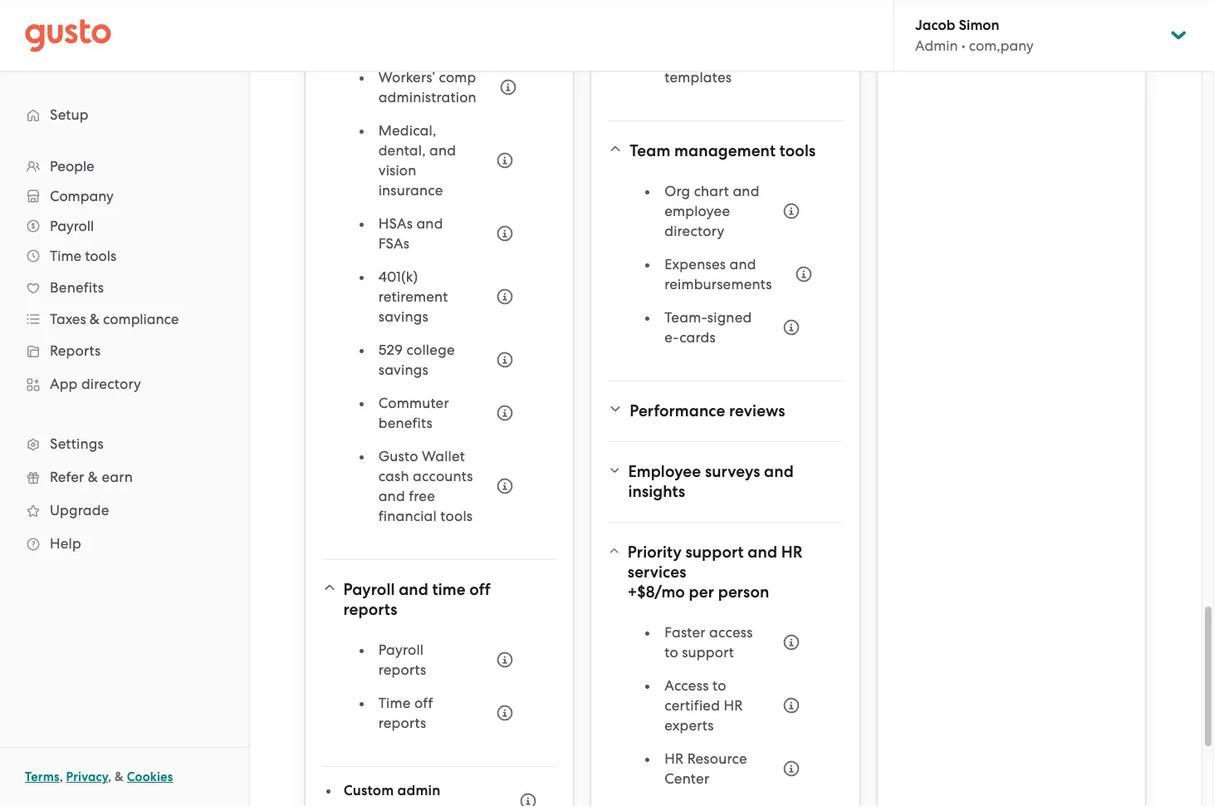 Task type: locate. For each thing, give the bounding box(es) containing it.
payroll inside payroll reports
[[379, 642, 424, 658]]

& left earn
[[88, 469, 98, 485]]

1 vertical spatial off
[[415, 695, 433, 711]]

hsas and fsas
[[379, 215, 443, 252]]

0 vertical spatial savings
[[379, 308, 429, 325]]

medical,
[[379, 122, 437, 139]]

tools down accounts
[[441, 508, 473, 524]]

support
[[686, 543, 744, 562], [682, 644, 735, 661]]

1 vertical spatial to
[[713, 677, 727, 694]]

hr for certified
[[724, 697, 743, 714]]

payroll for payroll
[[50, 218, 94, 234]]

1 vertical spatial directory
[[81, 376, 141, 392]]

payroll inside payroll and time off reports
[[344, 580, 395, 599]]

reports link
[[17, 336, 232, 366]]

1 vertical spatial reports
[[379, 662, 427, 678]]

off inside payroll and time off reports
[[470, 580, 491, 599]]

payroll down payroll and time off reports
[[379, 642, 424, 658]]

payroll down company at the left of page
[[50, 218, 94, 234]]

upgrade
[[50, 502, 109, 519]]

& inside dropdown button
[[90, 311, 100, 327]]

0 horizontal spatial tools
[[85, 248, 117, 264]]

savings down retirement
[[379, 308, 429, 325]]

gusto navigation element
[[0, 71, 248, 587]]

team-signed e-cards
[[665, 309, 753, 346]]

time
[[50, 248, 82, 264], [379, 695, 411, 711]]

company
[[50, 188, 114, 204]]

1 vertical spatial payroll
[[344, 580, 395, 599]]

and up reimbursements
[[730, 256, 757, 273]]

and left 'time'
[[399, 580, 429, 599]]

401(k)
[[379, 268, 418, 285]]

org chart and employee directory
[[665, 183, 760, 239]]

directory
[[665, 223, 725, 239], [81, 376, 141, 392]]

time for time off reports
[[379, 695, 411, 711]]

terms link
[[25, 770, 60, 785]]

1 vertical spatial support
[[682, 644, 735, 661]]

0 horizontal spatial directory
[[81, 376, 141, 392]]

0 vertical spatial time
[[50, 248, 82, 264]]

0 vertical spatial reports
[[344, 600, 398, 619]]

signed
[[708, 309, 753, 326]]

and right chart
[[733, 183, 760, 199]]

refer & earn link
[[17, 462, 232, 492]]

support down faster
[[682, 644, 735, 661]]

hr for and
[[782, 543, 803, 562]]

2 vertical spatial reports
[[379, 715, 427, 731]]

directory down employee
[[665, 223, 725, 239]]

insurance
[[379, 182, 443, 199]]

expenses and reimbursements
[[665, 256, 773, 293]]

reports down payroll reports
[[379, 715, 427, 731]]

benefits
[[379, 415, 433, 431]]

to right access
[[713, 677, 727, 694]]

payroll up payroll reports
[[344, 580, 395, 599]]

0 vertical spatial support
[[686, 543, 744, 562]]

hr
[[782, 543, 803, 562], [724, 697, 743, 714], [665, 750, 684, 767]]

0 vertical spatial off
[[470, 580, 491, 599]]

taxes
[[50, 311, 86, 327]]

1 vertical spatial time
[[379, 695, 411, 711]]

1 horizontal spatial to
[[713, 677, 727, 694]]

and down medical,
[[430, 142, 456, 159]]

off inside time off reports
[[415, 695, 433, 711]]

payroll
[[50, 218, 94, 234], [344, 580, 395, 599], [379, 642, 424, 658]]

1 vertical spatial &
[[88, 469, 98, 485]]

to down faster
[[665, 644, 679, 661]]

and right hsas
[[417, 215, 443, 232]]

reports up payroll reports
[[344, 600, 398, 619]]

time inside time tools dropdown button
[[50, 248, 82, 264]]

time inside time off reports
[[379, 695, 411, 711]]

2 vertical spatial hr
[[665, 750, 684, 767]]

upgrade link
[[17, 495, 232, 525]]

support inside priority support and hr services +$8/mo per person
[[686, 543, 744, 562]]

templates
[[665, 69, 732, 86]]

medical, dental, and vision insurance
[[379, 122, 456, 199]]

0 horizontal spatial time
[[50, 248, 82, 264]]

directory down reports link
[[81, 376, 141, 392]]

performance reviews button
[[609, 391, 843, 431]]

2 vertical spatial tools
[[441, 508, 473, 524]]

employee
[[665, 203, 731, 219]]

2 savings from the top
[[379, 362, 429, 378]]

refer & earn
[[50, 469, 133, 485]]

savings inside 401(k) retirement savings
[[379, 308, 429, 325]]

off
[[470, 580, 491, 599], [415, 695, 433, 711]]

0 horizontal spatial hr
[[665, 750, 684, 767]]

1 horizontal spatial ,
[[108, 770, 112, 785]]

1 vertical spatial savings
[[379, 362, 429, 378]]

1 horizontal spatial time
[[379, 695, 411, 711]]

0 vertical spatial &
[[90, 311, 100, 327]]

list containing people
[[0, 151, 248, 560]]

list
[[360, 67, 527, 539], [0, 151, 248, 560], [647, 181, 822, 361], [647, 622, 810, 806], [360, 640, 524, 746]]

simon
[[959, 17, 1000, 34]]

, left cookies button
[[108, 770, 112, 785]]

wallet
[[422, 448, 465, 465]]

0 horizontal spatial ,
[[60, 770, 63, 785]]

& right "taxes" on the top
[[90, 311, 100, 327]]

team management tools button
[[609, 131, 843, 171]]

insights
[[629, 482, 686, 501]]

tools inside team management tools dropdown button
[[780, 141, 816, 160]]

jacob
[[916, 17, 956, 34]]

team-
[[665, 309, 708, 326]]

1 vertical spatial tools
[[85, 248, 117, 264]]

per
[[689, 583, 715, 602]]

to inside access to certified hr experts
[[713, 677, 727, 694]]

org
[[665, 183, 691, 199]]

payroll for payroll reports
[[379, 642, 424, 658]]

time up benefits
[[50, 248, 82, 264]]

people button
[[17, 151, 232, 181]]

team management tools
[[630, 141, 816, 160]]

time tools
[[50, 248, 117, 264]]

2 vertical spatial &
[[115, 770, 124, 785]]

savings inside 529 college savings
[[379, 362, 429, 378]]

401(k) retirement savings
[[379, 268, 448, 325]]

savings for college
[[379, 362, 429, 378]]

hr inside priority support and hr services +$8/mo per person
[[782, 543, 803, 562]]

list containing payroll reports
[[360, 640, 524, 746]]

refer
[[50, 469, 84, 485]]

permissions
[[344, 803, 423, 806]]

off right 'time'
[[470, 580, 491, 599]]

0 vertical spatial directory
[[665, 223, 725, 239]]

0 vertical spatial tools
[[780, 141, 816, 160]]

1 savings from the top
[[379, 308, 429, 325]]

savings
[[379, 308, 429, 325], [379, 362, 429, 378]]

2 horizontal spatial hr
[[782, 543, 803, 562]]

vision
[[379, 162, 417, 179]]

list containing org chart and employee directory
[[647, 181, 822, 361]]

workers'
[[379, 69, 436, 86]]

cookies button
[[127, 767, 173, 787]]

taxes & compliance button
[[17, 304, 232, 334]]

payroll inside gusto navigation element
[[50, 218, 94, 234]]

1 horizontal spatial off
[[470, 580, 491, 599]]

com,pany
[[970, 37, 1034, 54]]

person
[[719, 583, 770, 602]]

and inside medical, dental, and vision insurance
[[430, 142, 456, 159]]

payroll reports
[[379, 642, 427, 678]]

jacob simon admin • com,pany
[[916, 17, 1034, 54]]

hr resource center
[[665, 750, 748, 787]]

experts
[[665, 717, 714, 734]]

tools
[[780, 141, 816, 160], [85, 248, 117, 264], [441, 508, 473, 524]]

employee surveys and insights button
[[609, 452, 843, 512]]

529
[[379, 342, 403, 358]]

time down payroll reports
[[379, 695, 411, 711]]

0 horizontal spatial off
[[415, 695, 433, 711]]

off down payroll reports
[[415, 695, 433, 711]]

and up person
[[748, 543, 778, 562]]

hr inside access to certified hr experts
[[724, 697, 743, 714]]

, left privacy "link"
[[60, 770, 63, 785]]

tools right management
[[780, 141, 816, 160]]

time for time tools
[[50, 248, 82, 264]]

time tools button
[[17, 241, 232, 271]]

1 horizontal spatial hr
[[724, 697, 743, 714]]

tools down payroll dropdown button
[[85, 248, 117, 264]]

0 horizontal spatial to
[[665, 644, 679, 661]]

2 , from the left
[[108, 770, 112, 785]]

2 horizontal spatial tools
[[780, 141, 816, 160]]

admin
[[398, 782, 441, 799]]

1 horizontal spatial tools
[[441, 508, 473, 524]]

and down the 'cash'
[[379, 488, 405, 504]]

support up "per" at bottom
[[686, 543, 744, 562]]

1 vertical spatial hr
[[724, 697, 743, 714]]

financial
[[379, 508, 437, 524]]

2 vertical spatial payroll
[[379, 642, 424, 658]]

access
[[710, 624, 753, 641]]

customizable data templates
[[665, 29, 756, 86]]

app directory
[[50, 376, 141, 392]]

& left cookies button
[[115, 770, 124, 785]]

1 horizontal spatial directory
[[665, 223, 725, 239]]

0 vertical spatial to
[[665, 644, 679, 661]]

reports
[[344, 600, 398, 619], [379, 662, 427, 678], [379, 715, 427, 731]]

and inside priority support and hr services +$8/mo per person
[[748, 543, 778, 562]]

0 vertical spatial payroll
[[50, 218, 94, 234]]

reports up time off reports
[[379, 662, 427, 678]]

and right surveys
[[765, 462, 794, 481]]

savings down 529
[[379, 362, 429, 378]]

0 vertical spatial hr
[[782, 543, 803, 562]]

taxes & compliance
[[50, 311, 179, 327]]

performance reviews
[[630, 401, 786, 421]]



Task type: vqa. For each thing, say whether or not it's contained in the screenshot.
Reimbursements
yes



Task type: describe. For each thing, give the bounding box(es) containing it.
app
[[50, 376, 78, 392]]

•
[[962, 37, 966, 54]]

settings link
[[17, 429, 232, 459]]

workers' comp administration
[[379, 69, 477, 106]]

performance
[[630, 401, 726, 421]]

employee
[[629, 462, 702, 481]]

earn
[[102, 469, 133, 485]]

list containing faster access to support
[[647, 622, 810, 806]]

administration
[[379, 89, 477, 106]]

team
[[630, 141, 671, 160]]

and inside gusto wallet cash accounts and free financial tools
[[379, 488, 405, 504]]

gusto
[[379, 448, 419, 465]]

company button
[[17, 181, 232, 211]]

payroll and time off reports
[[344, 580, 491, 619]]

time off reports
[[379, 695, 433, 731]]

expenses
[[665, 256, 726, 273]]

and inside org chart and employee directory
[[733, 183, 760, 199]]

529 college savings
[[379, 342, 455, 378]]

hsas
[[379, 215, 413, 232]]

data
[[665, 49, 697, 66]]

directory inside org chart and employee directory
[[665, 223, 725, 239]]

help
[[50, 535, 81, 552]]

resource
[[688, 750, 748, 767]]

commuter benefits
[[379, 395, 449, 431]]

tools inside gusto wallet cash accounts and free financial tools
[[441, 508, 473, 524]]

management
[[675, 141, 776, 160]]

certified
[[665, 697, 721, 714]]

employee surveys and insights
[[629, 462, 794, 501]]

benefits link
[[17, 273, 232, 303]]

people
[[50, 158, 95, 175]]

dental,
[[379, 142, 426, 159]]

benefits
[[50, 279, 104, 296]]

and inside hsas and fsas
[[417, 215, 443, 232]]

compliance
[[103, 311, 179, 327]]

fsas
[[379, 235, 410, 252]]

app directory link
[[17, 369, 232, 399]]

surveys
[[705, 462, 761, 481]]

to inside the faster access to support
[[665, 644, 679, 661]]

payroll button
[[17, 211, 232, 241]]

setup link
[[17, 100, 232, 130]]

faster
[[665, 624, 706, 641]]

priority
[[628, 543, 682, 562]]

services
[[628, 563, 687, 582]]

college
[[407, 342, 455, 358]]

reviews
[[730, 401, 786, 421]]

settings
[[50, 435, 104, 452]]

cards
[[680, 329, 716, 346]]

reports inside time off reports
[[379, 715, 427, 731]]

free
[[409, 488, 436, 504]]

access to certified hr experts
[[665, 677, 743, 734]]

admin
[[916, 37, 959, 54]]

retirement
[[379, 288, 448, 305]]

accounts
[[413, 468, 473, 485]]

and inside the 'employee surveys and insights'
[[765, 462, 794, 481]]

& for compliance
[[90, 311, 100, 327]]

access
[[665, 677, 709, 694]]

list containing workers' comp administration
[[360, 67, 527, 539]]

home image
[[25, 19, 111, 52]]

tools inside time tools dropdown button
[[85, 248, 117, 264]]

center
[[665, 770, 710, 787]]

reports inside payroll and time off reports
[[344, 600, 398, 619]]

cookies
[[127, 770, 173, 785]]

commuter
[[379, 395, 449, 411]]

hr inside hr resource center
[[665, 750, 684, 767]]

support inside the faster access to support
[[682, 644, 735, 661]]

reimbursements
[[665, 276, 773, 293]]

comp
[[439, 69, 477, 86]]

terms , privacy , & cookies
[[25, 770, 173, 785]]

custom admin permissions
[[344, 782, 441, 806]]

time
[[433, 580, 466, 599]]

and inside payroll and time off reports
[[399, 580, 429, 599]]

privacy link
[[66, 770, 108, 785]]

directory inside gusto navigation element
[[81, 376, 141, 392]]

setup
[[50, 106, 89, 123]]

chart
[[694, 183, 730, 199]]

e-
[[665, 329, 680, 346]]

& for earn
[[88, 469, 98, 485]]

priority support and hr services +$8/mo per person
[[628, 543, 803, 602]]

payroll for payroll and time off reports
[[344, 580, 395, 599]]

1 , from the left
[[60, 770, 63, 785]]

savings for retirement
[[379, 308, 429, 325]]

and inside expenses and reimbursements
[[730, 256, 757, 273]]

help link
[[17, 529, 232, 558]]

cash
[[379, 468, 409, 485]]

gusto wallet cash accounts and free financial tools
[[379, 448, 473, 524]]

custom
[[344, 782, 394, 799]]

privacy
[[66, 770, 108, 785]]

customizable
[[665, 29, 756, 46]]

terms
[[25, 770, 60, 785]]

+$8/mo
[[628, 583, 686, 602]]



